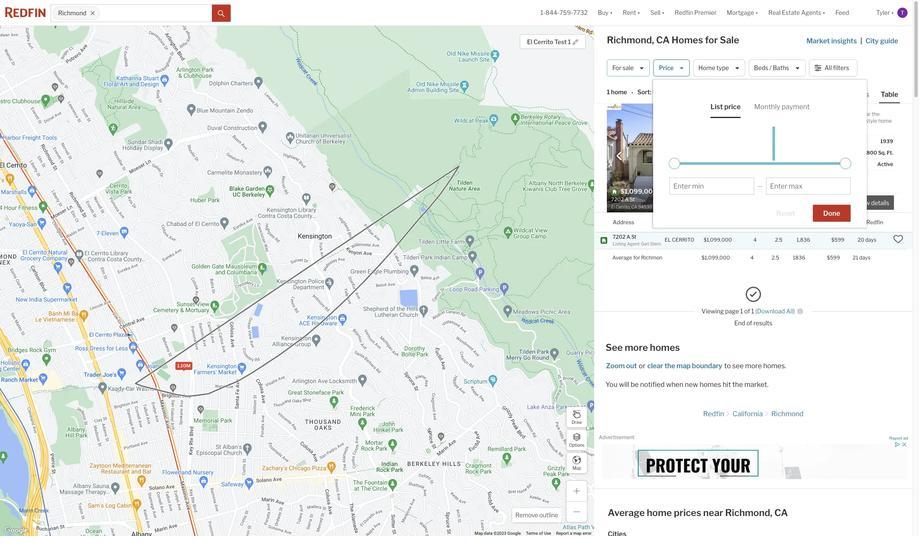 Task type: describe. For each thing, give the bounding box(es) containing it.
redfin down $/sq. ft.
[[768, 150, 784, 156]]

options button
[[566, 429, 587, 451]]

$599 for 20 days
[[831, 237, 844, 243]]

terms of use
[[526, 531, 551, 536]]

be
[[631, 381, 639, 389]]

zoom out button
[[606, 362, 637, 370]]

0 horizontal spatial for
[[633, 255, 640, 261]]

redfin link
[[703, 410, 724, 418]]

this
[[796, 118, 804, 124]]

baths
[[773, 64, 789, 72]]

agent:
[[627, 241, 640, 246]]

average for richmond:
[[612, 255, 667, 261]]

7202
[[613, 233, 625, 240]]

favorite button checkbox
[[737, 106, 751, 120]]

mortgage ▾ button
[[722, 0, 763, 25]]

$/sq.ft.
[[831, 219, 851, 225]]

1 vertical spatial homes
[[700, 381, 721, 389]]

the right at
[[786, 111, 794, 117]]

3,800 sq. ft.
[[862, 150, 893, 156]]

0 vertical spatial for
[[705, 34, 718, 45]]

▾ inside real estate agents ▾ link
[[823, 9, 825, 16]]

sell ▾ button
[[650, 0, 665, 25]]

price
[[659, 64, 674, 72]]

$/sq.
[[760, 138, 773, 144]]

outline
[[539, 511, 558, 519]]

1 vertical spatial heading
[[608, 530, 899, 536]]

new
[[685, 381, 698, 389]]

remove
[[515, 511, 538, 519]]

0 vertical spatial 1,836
[[732, 188, 749, 195]]

maximum price slider
[[840, 158, 851, 169]]

reset button
[[766, 205, 806, 222]]

viewing page 1 of 1 (download all)
[[702, 308, 795, 315]]

near inside nestled at the end of a tranquil cul-de-sac near the albany border, this charming mediterranean-style home exudes vintag...
[[860, 111, 871, 117]]

homes.
[[763, 362, 786, 370]]

0 horizontal spatial richmond
[[58, 10, 86, 17]]

table button
[[879, 90, 900, 103]]

beds / baths button
[[749, 59, 806, 76]]

california link
[[733, 410, 763, 418]]

1 horizontal spatial on redfin
[[858, 219, 883, 225]]

photo of 7202 a st, el cerrito, ca 94530 image
[[607, 104, 753, 212]]

test
[[555, 38, 567, 45]]

0 vertical spatial 4
[[701, 188, 705, 195]]

insights
[[831, 37, 857, 45]]

1 up end of results
[[751, 308, 754, 315]]

1 vertical spatial ca
[[774, 507, 788, 518]]

options
[[569, 442, 584, 447]]

status
[[837, 161, 853, 167]]

2.5 for 1,836
[[775, 237, 783, 243]]

buy ▾ button
[[598, 0, 613, 25]]

google
[[508, 531, 521, 536]]

real estate agents ▾
[[768, 9, 825, 16]]

0 vertical spatial on
[[760, 150, 767, 156]]

©2023
[[494, 531, 506, 536]]

redfin premier
[[675, 9, 717, 16]]

▾ for sell ▾
[[662, 9, 665, 16]]

▾ for buy ▾
[[610, 9, 613, 16]]

Enter min text field
[[673, 182, 750, 190]]

average for average for richmond:
[[612, 255, 632, 261]]

end
[[735, 319, 745, 326]]

view details
[[856, 199, 889, 207]]

remove richmond image
[[90, 11, 95, 16]]

map for map data ©2023 google
[[475, 531, 483, 536]]

0 vertical spatial heading
[[611, 187, 680, 210]]

previous button image
[[615, 151, 624, 160]]

next button image
[[737, 151, 745, 160]]

richmond, ca homes for sale
[[607, 34, 739, 45]]

0 vertical spatial on redfin
[[760, 150, 784, 156]]

geri
[[641, 241, 649, 246]]

0 horizontal spatial ca
[[656, 34, 670, 45]]

rent ▾ button
[[618, 0, 645, 25]]

1939
[[880, 138, 893, 144]]

prices
[[674, 507, 701, 518]]

home
[[699, 64, 715, 72]]

buy ▾
[[598, 9, 613, 16]]

20
[[858, 237, 864, 243]]

all)
[[786, 308, 795, 315]]

1 vertical spatial richmond
[[771, 410, 804, 418]]

el
[[527, 38, 532, 45]]

7732
[[573, 9, 588, 16]]

lot size
[[837, 150, 856, 156]]

done
[[823, 209, 840, 217]]

▾ for rent ▾
[[638, 9, 640, 16]]

days for 21 days
[[859, 254, 871, 261]]

clear the map boundary button
[[647, 362, 723, 370]]

1836
[[793, 254, 805, 261]]

1 vertical spatial a
[[570, 531, 572, 536]]

results
[[754, 319, 772, 326]]

ad region
[[599, 441, 908, 479]]

el cerrito test 1
[[527, 38, 571, 45]]

1 right page
[[740, 308, 743, 315]]

the right hit
[[732, 381, 743, 389]]

|
[[860, 37, 862, 45]]

market insights link
[[807, 28, 857, 46]]

see
[[606, 342, 623, 353]]

page
[[725, 308, 739, 315]]

4 for 1,836
[[753, 237, 757, 243]]

report ad
[[889, 436, 908, 440]]

redfin inside redfin premier button
[[675, 9, 693, 16]]

Enter max text field
[[770, 182, 847, 190]]

redfin down hit
[[703, 410, 724, 418]]

home for 1 home • sort : recommended
[[611, 89, 627, 96]]

or
[[639, 362, 646, 370]]

days for 20 days
[[865, 237, 877, 243]]

mortgage ▾ button
[[727, 0, 758, 25]]

view details link
[[852, 195, 894, 210]]

minimum price slider
[[669, 158, 680, 169]]

buy
[[598, 9, 609, 16]]

hoa
[[760, 161, 771, 167]]

estate
[[782, 9, 800, 16]]

average for average home prices near richmond, ca
[[608, 507, 645, 518]]

1 horizontal spatial richmond,
[[725, 507, 773, 518]]

hit
[[723, 381, 731, 389]]

photos button
[[845, 90, 879, 102]]

mortgage
[[727, 9, 754, 16]]

report for report a map error
[[556, 531, 569, 536]]

favorite button image
[[737, 106, 751, 120]]

sell
[[650, 9, 661, 16]]

agents
[[801, 9, 821, 16]]

draw
[[572, 419, 582, 425]]

photos
[[847, 90, 869, 99]]

google image
[[2, 525, 30, 536]]

city
[[866, 37, 879, 45]]

7202 a st listing agent: geri stern el cerrito
[[613, 233, 694, 246]]

el
[[665, 237, 671, 243]]

feed
[[836, 9, 849, 16]]

tyler ▾
[[876, 9, 894, 16]]

at
[[780, 111, 785, 117]]

guide
[[880, 37, 898, 45]]

richmond link
[[771, 410, 804, 418]]



Task type: vqa. For each thing, say whether or not it's contained in the screenshot.
previous button image
yes



Task type: locate. For each thing, give the bounding box(es) containing it.
21 days
[[853, 254, 871, 261]]

redfin left the premier in the top right of the page
[[675, 9, 693, 16]]

buy ▾ button
[[593, 0, 618, 25]]

2 vertical spatial 4
[[751, 254, 754, 261]]

beds
[[754, 64, 768, 72]]

1 vertical spatial map
[[475, 531, 483, 536]]

on up 20
[[858, 219, 865, 225]]

you
[[606, 381, 618, 389]]

▾ right 'tyler'
[[891, 9, 894, 16]]

1 vertical spatial for
[[633, 255, 640, 261]]

real estate agents ▾ button
[[763, 0, 831, 25]]

None search field
[[100, 5, 212, 22]]

average
[[612, 255, 632, 261], [608, 507, 645, 518]]

2.5 for 1836
[[772, 254, 779, 261]]

redfin premier button
[[670, 0, 722, 25]]

more right see
[[745, 362, 762, 370]]

2.5 down 'reset'
[[775, 237, 783, 243]]

1,836 left —
[[732, 188, 749, 195]]

map inside button
[[573, 465, 581, 470]]

list
[[711, 103, 723, 111]]

0 vertical spatial 2.5
[[715, 188, 725, 195]]

list price element
[[711, 96, 741, 118]]

1,836 up 1836
[[797, 237, 810, 243]]

report left the ad
[[889, 436, 902, 440]]

map down options
[[573, 465, 581, 470]]

dialog containing list price
[[653, 80, 867, 228]]

▾ right agents
[[823, 9, 825, 16]]

map left data
[[475, 531, 483, 536]]

on redfin
[[760, 150, 784, 156], [858, 219, 883, 225]]

1 vertical spatial average
[[608, 507, 645, 518]]

2.5 left 1836
[[772, 254, 779, 261]]

real
[[768, 9, 781, 16]]

the right clear
[[665, 362, 675, 370]]

for left sale
[[705, 34, 718, 45]]

1,836
[[732, 188, 749, 195], [797, 237, 810, 243]]

a up charming
[[811, 111, 814, 117]]

0 vertical spatial more
[[625, 342, 648, 353]]

home for average home prices near richmond, ca
[[647, 507, 672, 518]]

1 horizontal spatial home
[[647, 507, 672, 518]]

el cerrito test 1 button
[[520, 34, 586, 49]]

report
[[889, 436, 902, 440], [556, 531, 569, 536]]

2 horizontal spatial home
[[878, 118, 892, 124]]

report right use
[[556, 531, 569, 536]]

0 horizontal spatial more
[[625, 342, 648, 353]]

home right style
[[878, 118, 892, 124]]

0 horizontal spatial on redfin
[[760, 150, 784, 156]]

on inside button
[[858, 219, 865, 225]]

844-
[[546, 9, 560, 16]]

0 horizontal spatial map
[[573, 531, 582, 536]]

the up style
[[872, 111, 880, 117]]

ft. right $/sq.
[[774, 138, 779, 144]]

none
[[803, 161, 816, 167]]

0 horizontal spatial 1,836
[[732, 188, 749, 195]]

reset
[[776, 209, 795, 217]]

▾ right mortgage at the right top of the page
[[755, 9, 758, 16]]

richmond,
[[607, 34, 654, 45], [725, 507, 773, 518]]

▾ inside rent ▾ dropdown button
[[638, 9, 640, 16]]

exudes
[[760, 124, 778, 131]]

1 right test
[[568, 38, 571, 45]]

1 horizontal spatial near
[[860, 111, 871, 117]]

0 vertical spatial report
[[889, 436, 902, 440]]

sort
[[637, 89, 650, 96]]

on redfin up 20 days
[[858, 219, 883, 225]]

report for report ad
[[889, 436, 902, 440]]

4 for 1836
[[751, 254, 754, 261]]

nestled
[[760, 111, 779, 117]]

1 horizontal spatial a
[[811, 111, 814, 117]]

0 vertical spatial near
[[860, 111, 871, 117]]

0 vertical spatial $1,099,000
[[704, 237, 732, 243]]

on redfin down $/sq. ft.
[[760, 150, 784, 156]]

759-
[[560, 9, 573, 16]]

terms
[[526, 531, 538, 536]]

remove outline
[[515, 511, 558, 519]]

days right 21
[[859, 254, 871, 261]]

▾ inside mortgage ▾ dropdown button
[[755, 9, 758, 16]]

$1,099,000
[[704, 237, 732, 243], [702, 254, 730, 261]]

dialog
[[653, 80, 867, 228]]

map for map
[[573, 465, 581, 470]]

1 vertical spatial map
[[573, 531, 582, 536]]

1 horizontal spatial map
[[677, 362, 691, 370]]

days
[[865, 237, 877, 243], [859, 254, 871, 261]]

richmond left remove richmond image
[[58, 10, 86, 17]]

▾ for mortgage ▾
[[755, 9, 758, 16]]

1 horizontal spatial more
[[745, 362, 762, 370]]

2.5 left —
[[715, 188, 725, 195]]

monthly payment
[[754, 103, 810, 111]]

▾ for tyler ▾
[[891, 9, 894, 16]]

monthly
[[754, 103, 780, 111]]

table
[[881, 90, 898, 99]]

size
[[846, 150, 856, 156]]

richmond
[[58, 10, 86, 17], [771, 410, 804, 418]]

on
[[760, 150, 767, 156], [858, 219, 865, 225]]

style
[[866, 118, 877, 124]]

home type
[[699, 64, 729, 72]]

redfin inside on redfin button
[[866, 219, 883, 225]]

0 vertical spatial richmond
[[58, 10, 86, 17]]

1 vertical spatial days
[[859, 254, 871, 261]]

0 vertical spatial ca
[[656, 34, 670, 45]]

2 ▾ from the left
[[638, 9, 640, 16]]

homes left hit
[[700, 381, 721, 389]]

map region
[[0, 0, 665, 536]]

albany
[[760, 118, 777, 124]]

1 inside 1 home • sort : recommended
[[607, 89, 610, 96]]

0 vertical spatial richmond,
[[607, 34, 654, 45]]

0 vertical spatial ft.
[[774, 138, 779, 144]]

map data ©2023 google
[[475, 531, 521, 536]]

0 vertical spatial home
[[611, 89, 627, 96]]

1 vertical spatial more
[[745, 362, 762, 370]]

the
[[786, 111, 794, 117], [872, 111, 880, 117], [665, 362, 675, 370], [732, 381, 743, 389]]

1 vertical spatial $1,099,000
[[702, 254, 730, 261]]

price
[[724, 103, 741, 111]]

ad
[[903, 436, 908, 440]]

1 horizontal spatial for
[[705, 34, 718, 45]]

redfin down view details
[[866, 219, 883, 225]]

1-844-759-7732
[[541, 9, 588, 16]]

map up you will be notified when new homes hit the market. at the right
[[677, 362, 691, 370]]

1 horizontal spatial map
[[573, 465, 581, 470]]

richmond right california
[[771, 410, 804, 418]]

you will be notified when new homes hit the market.
[[606, 381, 769, 389]]

3 ▾ from the left
[[662, 9, 665, 16]]

report a map error
[[556, 531, 592, 536]]

view
[[856, 199, 870, 207]]

0 vertical spatial homes
[[650, 342, 680, 353]]

home left prices
[[647, 507, 672, 518]]

of inside nestled at the end of a tranquil cul-de-sac near the albany border, this charming mediterranean-style home exudes vintag...
[[805, 111, 810, 117]]

on up hoa
[[760, 150, 767, 156]]

near right prices
[[703, 507, 723, 518]]

$599 down $/sq.ft. button
[[831, 237, 844, 243]]

▾ right buy
[[610, 9, 613, 16]]

near up style
[[860, 111, 871, 117]]

ca
[[656, 34, 670, 45], [774, 507, 788, 518]]

sell ▾
[[650, 9, 665, 16]]

1 vertical spatial ft.
[[887, 150, 893, 156]]

cerrito
[[672, 237, 694, 243]]

view details button
[[852, 196, 894, 210]]

6 ▾ from the left
[[891, 9, 894, 16]]

map left error
[[573, 531, 582, 536]]

error
[[583, 531, 592, 536]]

home type button
[[693, 59, 745, 76]]

map
[[677, 362, 691, 370], [573, 531, 582, 536]]

viewing
[[702, 308, 724, 315]]

rent ▾
[[623, 9, 640, 16]]

to
[[724, 362, 731, 370]]

report a map error link
[[556, 531, 592, 536]]

0 horizontal spatial near
[[703, 507, 723, 518]]

clear
[[647, 362, 663, 370]]

1 horizontal spatial 1,836
[[797, 237, 810, 243]]

0 horizontal spatial home
[[611, 89, 627, 96]]

days right 20
[[865, 237, 877, 243]]

0 horizontal spatial a
[[570, 531, 572, 536]]

0 vertical spatial map
[[677, 362, 691, 370]]

1 horizontal spatial richmond
[[771, 410, 804, 418]]

1 horizontal spatial ca
[[774, 507, 788, 518]]

3,800
[[862, 150, 877, 156]]

$599 left 21
[[827, 254, 840, 261]]

homes up clear
[[650, 342, 680, 353]]

a inside nestled at the end of a tranquil cul-de-sac near the albany border, this charming mediterranean-style home exudes vintag...
[[811, 111, 814, 117]]

0 horizontal spatial on
[[760, 150, 767, 156]]

$1,099,000 for 1,836
[[704, 237, 732, 243]]

for sale
[[612, 64, 634, 72]]

market
[[807, 37, 830, 45]]

▾ right rent
[[638, 9, 640, 16]]

st
[[631, 233, 636, 240]]

advertisement
[[599, 434, 634, 440]]

type
[[717, 64, 729, 72]]

0 horizontal spatial report
[[556, 531, 569, 536]]

average home prices near richmond, ca
[[608, 507, 788, 518]]

all
[[825, 64, 832, 72]]

2 vertical spatial home
[[647, 507, 672, 518]]

all filters button
[[809, 59, 858, 76]]

4 ▾ from the left
[[755, 9, 758, 16]]

favorite this home image
[[893, 234, 903, 244]]

notified
[[640, 381, 665, 389]]

1 inside el cerrito test 1 button
[[568, 38, 571, 45]]

0 horizontal spatial richmond,
[[607, 34, 654, 45]]

1 vertical spatial 2.5
[[775, 237, 783, 243]]

2 vertical spatial 2.5
[[772, 254, 779, 261]]

sq.
[[878, 150, 886, 156]]

1 vertical spatial richmond,
[[725, 507, 773, 518]]

1 horizontal spatial on
[[858, 219, 865, 225]]

7202 a st link
[[613, 233, 657, 240]]

0 vertical spatial $599
[[831, 237, 844, 243]]

user photo image
[[897, 8, 908, 18]]

monthly payment element
[[754, 96, 810, 118]]

heading
[[611, 187, 680, 210], [608, 530, 899, 536]]

home inside nestled at the end of a tranquil cul-de-sac near the albany border, this charming mediterranean-style home exudes vintag...
[[878, 118, 892, 124]]

1 vertical spatial $599
[[827, 254, 840, 261]]

1 vertical spatial on redfin
[[858, 219, 883, 225]]

terms of use link
[[526, 531, 551, 536]]

1 vertical spatial on
[[858, 219, 865, 225]]

0 vertical spatial average
[[612, 255, 632, 261]]

0 vertical spatial a
[[811, 111, 814, 117]]

0 horizontal spatial ft.
[[774, 138, 779, 144]]

0 horizontal spatial map
[[475, 531, 483, 536]]

▾ right sell
[[662, 9, 665, 16]]

1 ▾ from the left
[[610, 9, 613, 16]]

home inside 1 home • sort : recommended
[[611, 89, 627, 96]]

redfin
[[675, 9, 693, 16], [768, 150, 784, 156], [866, 219, 883, 225], [703, 410, 724, 418]]

1 vertical spatial near
[[703, 507, 723, 518]]

—
[[758, 182, 763, 190]]

more up the out
[[625, 342, 648, 353]]

1 left the •
[[607, 89, 610, 96]]

for down agent:
[[633, 255, 640, 261]]

1 vertical spatial 1,836
[[797, 237, 810, 243]]

▾ inside buy ▾ dropdown button
[[610, 9, 613, 16]]

1 vertical spatial report
[[556, 531, 569, 536]]

zoom out or clear the map boundary to see more homes.
[[606, 362, 786, 370]]

active
[[877, 161, 893, 167]]

0 vertical spatial days
[[865, 237, 877, 243]]

•
[[631, 89, 633, 96]]

ft. right "sq."
[[887, 150, 893, 156]]

$599
[[831, 237, 844, 243], [827, 254, 840, 261]]

done button
[[813, 205, 851, 222]]

$/sq.ft. button
[[831, 213, 851, 232]]

report inside button
[[889, 436, 902, 440]]

1 horizontal spatial homes
[[700, 381, 721, 389]]

$1,099,000 for 1836
[[702, 254, 730, 261]]

california
[[733, 410, 763, 418]]

cerrito
[[534, 38, 553, 45]]

for
[[612, 64, 621, 72]]

submit search image
[[218, 10, 225, 17]]

$599 for 21 days
[[827, 254, 840, 261]]

0 vertical spatial map
[[573, 465, 581, 470]]

home left the •
[[611, 89, 627, 96]]

1 vertical spatial home
[[878, 118, 892, 124]]

5 ▾ from the left
[[823, 9, 825, 16]]

1 horizontal spatial ft.
[[887, 150, 893, 156]]

1 horizontal spatial report
[[889, 436, 902, 440]]

▾ inside sell ▾ dropdown button
[[662, 9, 665, 16]]

market insights | city guide
[[807, 37, 898, 45]]

0 horizontal spatial homes
[[650, 342, 680, 353]]

a left error
[[570, 531, 572, 536]]

1 vertical spatial 4
[[753, 237, 757, 243]]



